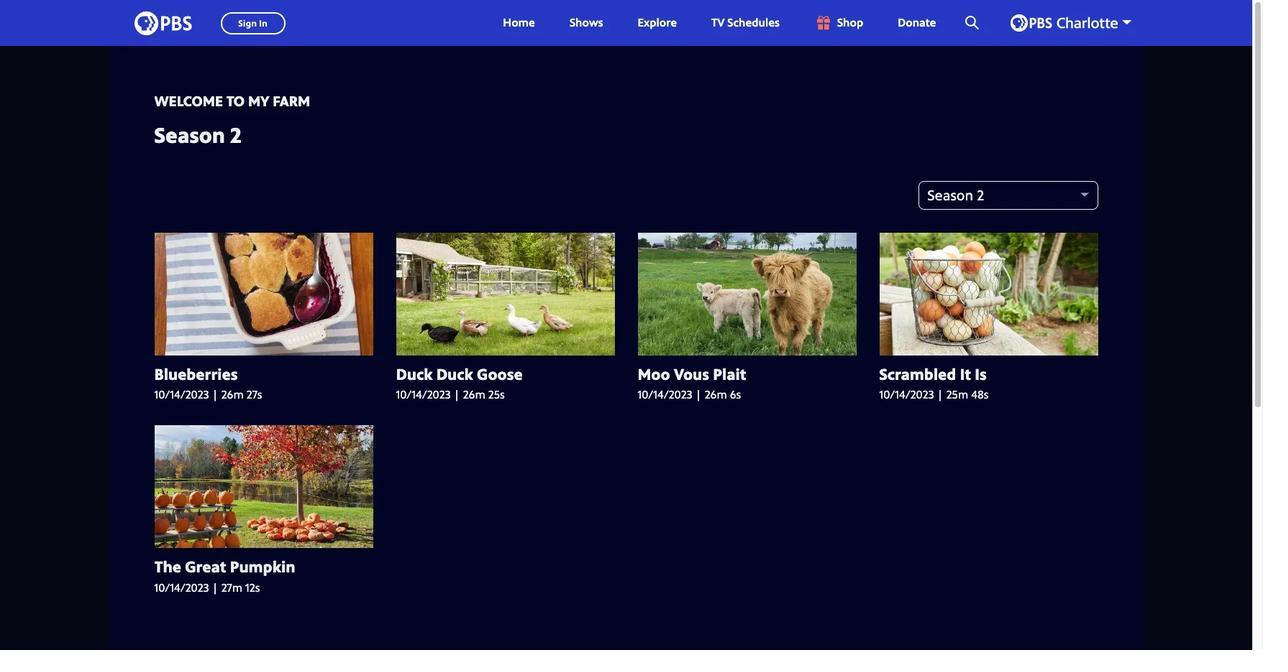 Task type: locate. For each thing, give the bounding box(es) containing it.
season
[[154, 120, 225, 149]]

10/14/2023 inside the scrambled it is 10/14/2023 | 25m 48s
[[879, 387, 934, 403]]

12s
[[245, 580, 260, 596]]

| down blueberries
[[212, 387, 218, 403]]

great
[[185, 556, 226, 578]]

shop link
[[800, 0, 878, 46]]

26m inside moo vous plait 10/14/2023 | 26m 6s
[[705, 387, 727, 403]]

1 horizontal spatial 26m
[[463, 387, 485, 403]]

3 26m from the left
[[705, 387, 727, 403]]

| inside duck duck goose 10/14/2023 | 26m 25s
[[454, 387, 460, 403]]

| down vous
[[695, 387, 702, 403]]

blueberries 10/14/2023 | 26m 27s
[[154, 363, 262, 403]]

to
[[226, 91, 245, 111]]

my
[[248, 91, 269, 111]]

| left 25s
[[454, 387, 460, 403]]

|
[[212, 387, 218, 403], [454, 387, 460, 403], [695, 387, 702, 403], [937, 387, 943, 403], [212, 580, 218, 596]]

the great pumpkin 10/14/2023 | 27m 12s
[[154, 556, 295, 596]]

26m left 25s
[[463, 387, 485, 403]]

26m left "27s"
[[221, 387, 244, 403]]

| for the great pumpkin
[[212, 580, 218, 596]]

tv
[[711, 15, 725, 30]]

10/14/2023
[[154, 387, 209, 403], [396, 387, 451, 403], [638, 387, 692, 403], [879, 387, 934, 403], [154, 580, 209, 596]]

| inside the great pumpkin 10/14/2023 | 27m 12s
[[212, 580, 218, 596]]

vous
[[674, 363, 709, 385]]

video thumbnail: welcome to my farm duck duck goose image
[[396, 233, 615, 356]]

26m inside duck duck goose 10/14/2023 | 26m 25s
[[463, 387, 485, 403]]

welcome to my farm link
[[154, 91, 310, 111]]

goose
[[477, 363, 523, 385]]

2
[[230, 120, 241, 149]]

donate link
[[883, 0, 951, 46]]

pbs image
[[134, 7, 192, 39]]

| inside moo vous plait 10/14/2023 | 26m 6s
[[695, 387, 702, 403]]

blueberries
[[154, 363, 238, 385]]

pumpkin
[[230, 556, 295, 578]]

explore
[[638, 15, 677, 30]]

10/14/2023 inside duck duck goose 10/14/2023 | 26m 25s
[[396, 387, 451, 403]]

10/14/2023 for duck duck goose
[[396, 387, 451, 403]]

2 26m from the left
[[463, 387, 485, 403]]

| for scrambled it is
[[937, 387, 943, 403]]

| left 25m
[[937, 387, 943, 403]]

duck
[[396, 363, 433, 385], [436, 363, 473, 385]]

video thumbnail: welcome to my farm moo vous plait image
[[638, 233, 856, 356]]

welcome
[[154, 91, 223, 111]]

farm
[[273, 91, 310, 111]]

26m left 6s
[[705, 387, 727, 403]]

1 26m from the left
[[221, 387, 244, 403]]

26m for moo
[[705, 387, 727, 403]]

26m
[[221, 387, 244, 403], [463, 387, 485, 403], [705, 387, 727, 403]]

0 horizontal spatial 26m
[[221, 387, 244, 403]]

tv schedules link
[[697, 0, 794, 46]]

10/14/2023 inside "blueberries 10/14/2023 | 26m 27s"
[[154, 387, 209, 403]]

10/14/2023 inside the great pumpkin 10/14/2023 | 27m 12s
[[154, 580, 209, 596]]

10/14/2023 for scrambled it is
[[879, 387, 934, 403]]

1 horizontal spatial duck
[[436, 363, 473, 385]]

| left 27m at the bottom of page
[[212, 580, 218, 596]]

home
[[503, 15, 535, 30]]

scrambled
[[879, 363, 956, 385]]

10/14/2023 for the great pumpkin
[[154, 580, 209, 596]]

| inside the scrambled it is 10/14/2023 | 25m 48s
[[937, 387, 943, 403]]

0 horizontal spatial duck
[[396, 363, 433, 385]]

2 horizontal spatial 26m
[[705, 387, 727, 403]]

10/14/2023 for moo vous plait
[[638, 387, 692, 403]]

10/14/2023 inside moo vous plait 10/14/2023 | 26m 6s
[[638, 387, 692, 403]]



Task type: vqa. For each thing, say whether or not it's contained in the screenshot.
THE "SPOTTED
no



Task type: describe. For each thing, give the bounding box(es) containing it.
shows link
[[555, 0, 617, 46]]

tv schedules
[[711, 15, 780, 30]]

home link
[[489, 0, 550, 46]]

scrambled it is link
[[879, 363, 1098, 385]]

is
[[975, 363, 987, 385]]

pbs charlotte image
[[1010, 14, 1117, 32]]

27s
[[247, 387, 262, 403]]

the
[[154, 556, 181, 578]]

video thumbnail: welcome to my farm the great pumpkin image
[[154, 426, 373, 549]]

scrambled it is 10/14/2023 | 25m 48s
[[879, 363, 989, 403]]

27m
[[221, 580, 242, 596]]

plait
[[713, 363, 746, 385]]

moo vous plait link
[[638, 363, 856, 385]]

shop
[[837, 15, 863, 30]]

6s
[[730, 387, 741, 403]]

video thumbnail: welcome to my farm blueberries image
[[154, 233, 373, 356]]

blueberries link
[[154, 363, 373, 385]]

duck duck goose link
[[396, 363, 615, 385]]

duck duck goose 10/14/2023 | 26m 25s
[[396, 363, 523, 403]]

25m
[[946, 387, 968, 403]]

the great pumpkin link
[[154, 556, 373, 578]]

donate
[[898, 15, 936, 30]]

| for duck duck goose
[[454, 387, 460, 403]]

25s
[[488, 387, 505, 403]]

| for moo vous plait
[[695, 387, 702, 403]]

26m for duck
[[463, 387, 485, 403]]

explore link
[[623, 0, 691, 46]]

schedules
[[727, 15, 780, 30]]

search image
[[965, 16, 979, 29]]

2 duck from the left
[[436, 363, 473, 385]]

26m inside "blueberries 10/14/2023 | 26m 27s"
[[221, 387, 244, 403]]

shows
[[570, 15, 603, 30]]

48s
[[971, 387, 989, 403]]

1 duck from the left
[[396, 363, 433, 385]]

video thumbnail: welcome to my farm scrambled it is image
[[879, 233, 1098, 356]]

season 2
[[154, 120, 241, 149]]

| inside "blueberries 10/14/2023 | 26m 27s"
[[212, 387, 218, 403]]

it
[[960, 363, 971, 385]]

moo
[[638, 363, 670, 385]]

welcome to my farm
[[154, 91, 310, 111]]

moo vous plait 10/14/2023 | 26m 6s
[[638, 363, 746, 403]]



